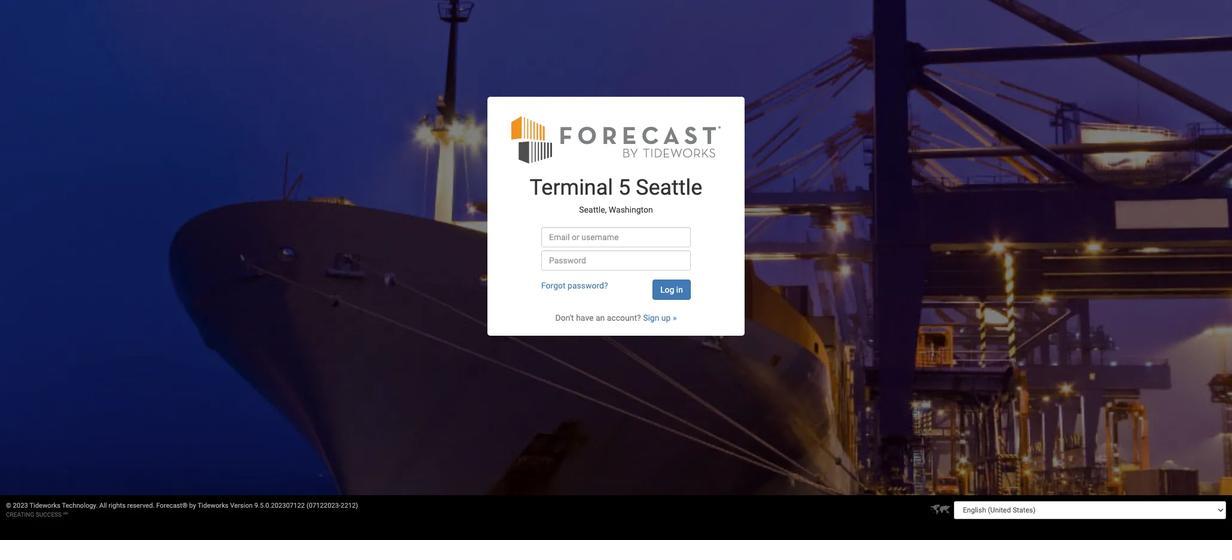 Task type: describe. For each thing, give the bounding box(es) containing it.
seattle
[[636, 175, 703, 200]]

Password password field
[[541, 250, 691, 271]]

all
[[99, 503, 107, 510]]

by
[[189, 503, 196, 510]]

Email or username text field
[[541, 227, 691, 247]]

9.5.0.202307122
[[254, 503, 305, 510]]

password?
[[568, 281, 608, 290]]

terminal 5 seattle seattle, washington
[[530, 175, 703, 215]]

washington
[[609, 205, 653, 215]]

©
[[6, 503, 11, 510]]

© 2023 tideworks technology. all rights reserved. forecast® by tideworks version 9.5.0.202307122 (07122023-2212) creating success ℠
[[6, 503, 358, 519]]

5
[[619, 175, 631, 200]]

forgot
[[541, 281, 566, 290]]

technology.
[[62, 503, 98, 510]]

log
[[660, 285, 674, 295]]

»
[[673, 313, 677, 323]]

sign
[[643, 313, 660, 323]]

seattle,
[[579, 205, 607, 215]]

(07122023-
[[307, 503, 341, 510]]

forgot password? link
[[541, 281, 608, 290]]

2023
[[13, 503, 28, 510]]

creating
[[6, 512, 34, 519]]



Task type: vqa. For each thing, say whether or not it's contained in the screenshot.
the as
no



Task type: locate. For each thing, give the bounding box(es) containing it.
reserved.
[[127, 503, 155, 510]]

1 horizontal spatial tideworks
[[198, 503, 229, 510]]

forgot password? log in
[[541, 281, 683, 295]]

terminal
[[530, 175, 613, 200]]

2 tideworks from the left
[[198, 503, 229, 510]]

version
[[230, 503, 253, 510]]

in
[[676, 285, 683, 295]]

up
[[662, 313, 671, 323]]

have
[[576, 313, 594, 323]]

account?
[[607, 313, 641, 323]]

tideworks
[[29, 503, 60, 510], [198, 503, 229, 510]]

don't have an account? sign up »
[[555, 313, 677, 323]]

tideworks up 'success'
[[29, 503, 60, 510]]

don't
[[555, 313, 574, 323]]

log in button
[[653, 280, 691, 300]]

success
[[36, 512, 62, 519]]

1 tideworks from the left
[[29, 503, 60, 510]]

forecast® by tideworks image
[[511, 115, 721, 164]]

0 horizontal spatial tideworks
[[29, 503, 60, 510]]

an
[[596, 313, 605, 323]]

forecast®
[[156, 503, 188, 510]]

rights
[[109, 503, 126, 510]]

sign up » link
[[643, 313, 677, 323]]

2212)
[[341, 503, 358, 510]]

tideworks right the by
[[198, 503, 229, 510]]

℠
[[63, 512, 68, 519]]



